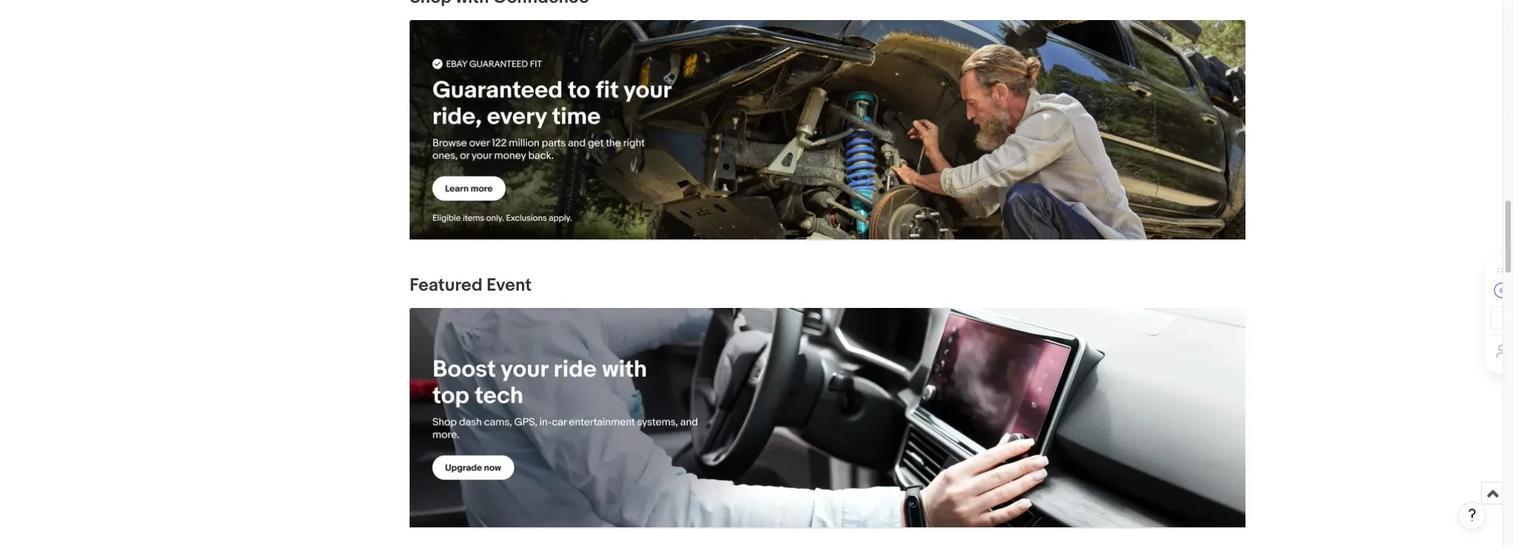 Task type: vqa. For each thing, say whether or not it's contained in the screenshot.
Featured Event
yes



Task type: locate. For each thing, give the bounding box(es) containing it.
1 none text field from the top
[[410, 20, 1246, 241]]

help, opens dialogs image
[[1465, 509, 1479, 523]]

1 vertical spatial none text field
[[410, 309, 1246, 529]]

2 none text field from the top
[[410, 309, 1246, 529]]

0 vertical spatial none text field
[[410, 20, 1246, 241]]

none text field guaranteed to fit your ride, every time
[[410, 20, 1246, 241]]

None text field
[[410, 20, 1246, 241], [410, 309, 1246, 529]]



Task type: describe. For each thing, give the bounding box(es) containing it.
featured
[[410, 275, 483, 297]]

none text field boost your ride with top tech
[[410, 309, 1246, 529]]

guaranteed to fit your ride, every time image
[[410, 20, 1246, 240]]

boost your ride with top tech image
[[410, 309, 1246, 528]]

event
[[486, 275, 532, 297]]

featured event
[[410, 275, 532, 297]]



